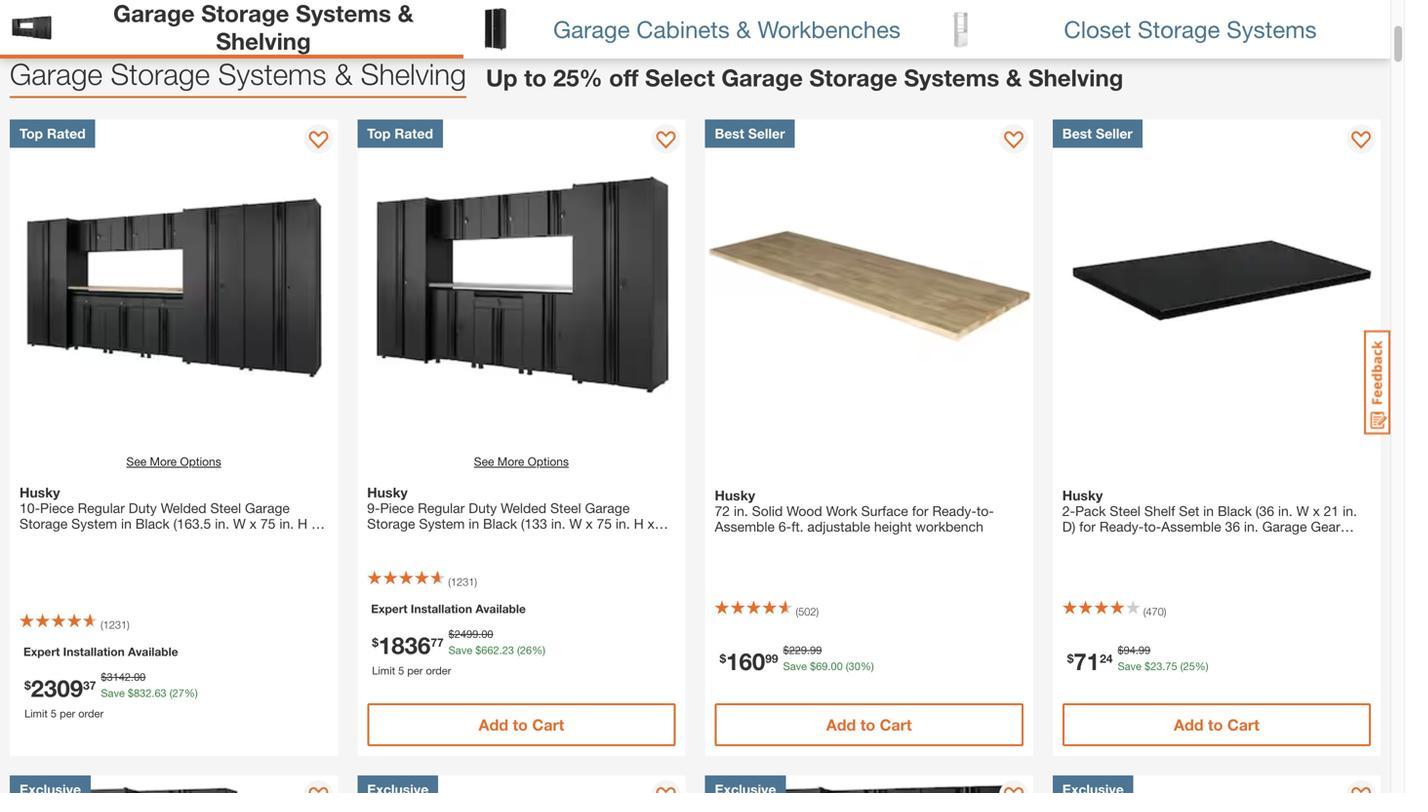 Task type: describe. For each thing, give the bounding box(es) containing it.
gear
[[1311, 519, 1341, 535]]

. left 30
[[828, 660, 831, 673]]

black for 1836
[[483, 516, 517, 532]]

assemble inside husky 72 in. solid wood work surface for ready-to- assemble 6-ft. adjustable height workbench
[[715, 519, 775, 535]]

garage storage systems & shelving button
[[0, 0, 464, 59]]

ready- inside husky 72 in. solid wood work surface for ready-to- assemble 6-ft. adjustable height workbench
[[933, 503, 977, 519]]

more for 1836
[[498, 455, 525, 468]]

2 cart from the left
[[880, 716, 912, 734]]

75 inside $ 71 24 $ 94 . 99 save $ 23 . 75 ( 25 %)
[[1166, 660, 1178, 673]]

(133
[[521, 516, 548, 532]]

. up 832
[[131, 671, 134, 684]]

24
[[1100, 652, 1113, 666]]

assemble inside husky 2-pack steel shelf set in black (36 in. w x 21 in. d) for ready-to-assemble 36 in. garage gear cabinet
[[1162, 519, 1222, 535]]

options for 1836
[[528, 455, 569, 468]]

husky for 2-
[[1063, 487, 1103, 503]]

(36
[[1256, 503, 1275, 519]]

garage storage systems & shelving inside button
[[113, 0, 414, 55]]

garage inside garage storage systems & shelving
[[113, 0, 195, 27]]

available for 1836
[[476, 602, 526, 616]]

to right up
[[524, 63, 547, 91]]

closet storage systems button
[[927, 0, 1391, 59]]

installation for 1836
[[411, 602, 472, 616]]

workbench
[[916, 519, 984, 535]]

piece for 2309
[[40, 500, 74, 516]]

work
[[826, 503, 858, 519]]

3142
[[107, 671, 131, 684]]

0 horizontal spatial 99
[[766, 652, 779, 666]]

h for 2309
[[298, 516, 308, 532]]

5 for 1836
[[398, 665, 404, 677]]

160
[[726, 647, 766, 675]]

. down 502
[[807, 644, 810, 657]]

system for 2309
[[71, 516, 117, 532]]

$ 160 99 $ 229 . 99 save $ 69 . 00 ( 30 %)
[[720, 644, 874, 675]]

ready- inside husky 2-pack steel shelf set in black (36 in. w x 21 in. d) for ready-to-assemble 36 in. garage gear cabinet
[[1100, 519, 1144, 535]]

display image for 72 in. solid wood work surface for ready-to-assemble 6-ft. adjustable height workbench image at the right
[[1004, 131, 1024, 151]]

2 add to cart button from the left
[[715, 704, 1024, 747]]

x inside husky 2-pack steel shelf set in black (36 in. w x 21 in. d) for ready-to-assemble 36 in. garage gear cabinet
[[1313, 503, 1321, 519]]

69
[[816, 660, 828, 673]]

top for 1836
[[367, 125, 391, 142]]

63
[[155, 687, 167, 700]]

display image for "3-piece heavy duty welded steel garage storage system in black (64 in. w x 81 in. h x 24 in. d)" 'image'
[[1352, 788, 1372, 794]]

to down 30
[[861, 716, 876, 734]]

$ right 37
[[101, 671, 107, 684]]

select
[[645, 63, 715, 91]]

welded for 2309
[[161, 500, 207, 516]]

steel for 2309
[[210, 500, 241, 516]]

6-
[[779, 519, 792, 535]]

77
[[431, 636, 444, 649]]

duty for 2309
[[129, 500, 157, 516]]

d) for 2309
[[68, 531, 81, 547]]

regular for 2309
[[78, 500, 125, 516]]

1231 for 2309
[[103, 619, 127, 631]]

1836
[[379, 631, 431, 659]]

garage inside husky 10-piece regular duty welded steel garage storage system in black (163.5 in. w x 75 in. h x 19.6 in. d)
[[245, 500, 290, 516]]

2499
[[455, 628, 479, 641]]

94
[[1124, 644, 1136, 657]]

see for 1836
[[474, 455, 494, 468]]

72 in. solid wood work surface for ready-to-assemble 6-ft. adjustable height workbench image
[[705, 120, 1034, 448]]

75 for 1836
[[597, 516, 612, 532]]

expert for 2309
[[23, 645, 60, 659]]

workbenches
[[758, 15, 901, 43]]

pack
[[1076, 503, 1106, 519]]

26
[[520, 644, 532, 657]]

save for 160
[[783, 660, 807, 673]]

up
[[486, 63, 518, 91]]

& inside garage storage systems & shelving
[[398, 0, 414, 27]]

closet
[[1064, 15, 1132, 43]]

cart for husky 2-pack steel shelf set in black (36 in. w x 21 in. d) for ready-to-assemble 36 in. garage gear cabinet
[[1228, 716, 1260, 734]]

installation for 2309
[[63, 645, 125, 659]]

36
[[1226, 519, 1241, 535]]

up to 25% off select garage storage systems & shelving
[[486, 63, 1124, 91]]

husky 72 in. solid wood work surface for ready-to- assemble 6-ft. adjustable height workbench
[[715, 487, 994, 535]]

662
[[482, 644, 499, 657]]

welded for 1836
[[501, 500, 547, 516]]

21
[[1324, 503, 1340, 519]]

add to cart button for d)
[[1063, 704, 1372, 747]]

save for 2309
[[101, 687, 125, 700]]

2 4-piece regular duty welded steel garage storage system in black image from the left
[[705, 776, 1034, 794]]

. left 25 at right bottom
[[1163, 660, 1166, 673]]

. left 27
[[152, 687, 155, 700]]

off
[[609, 63, 639, 91]]

to- inside husky 72 in. solid wood work surface for ready-to- assemble 6-ft. adjustable height workbench
[[977, 503, 994, 519]]

in for 2309
[[121, 516, 132, 532]]

25%
[[553, 63, 603, 91]]

storage inside husky 9-piece regular duty welded steel garage storage system in black (133 in. w x 75 in. h x 19.6 in. d)
[[367, 516, 415, 532]]

3-piece heavy duty welded steel garage storage system in black (64 in. w x 81 in. h x 24 in. d) image
[[1053, 776, 1381, 794]]

set
[[1180, 503, 1200, 519]]

( inside $ 160 99 $ 229 . 99 save $ 69 . 00 ( 30 %)
[[846, 660, 849, 673]]

1231 for 1836
[[451, 576, 475, 588]]

. left 26
[[499, 644, 502, 657]]

rated for 1836
[[395, 125, 433, 142]]

$ 71 24 $ 94 . 99 save $ 23 . 75 ( 25 %)
[[1068, 644, 1209, 675]]

2 add from the left
[[827, 716, 856, 734]]

h for 1836
[[634, 516, 644, 532]]

x right (133
[[586, 516, 593, 532]]

w for 1836
[[570, 516, 582, 532]]

best for '2-pack steel shelf set in black (36 in. w x 21 in. d) for ready-to-assemble 36 in. garage gear cabinet' "image"
[[1063, 125, 1092, 142]]

to up 4-piece heavy duty welded steel garage storage system in black (92 in. w x 81 in. h x 24 in. d) image
[[513, 716, 528, 734]]

( 1231 ) for 2309
[[101, 619, 130, 631]]

duty for 1836
[[469, 500, 497, 516]]

see for 2309
[[126, 455, 147, 468]]

) for husky 2-pack steel shelf set in black (36 in. w x 21 in. d) for ready-to-assemble 36 in. garage gear cabinet
[[1164, 605, 1167, 618]]

ft.
[[792, 519, 804, 535]]

solid
[[752, 503, 783, 519]]

$ right 160
[[783, 644, 789, 657]]

37
[[83, 679, 96, 692]]

system for 1836
[[419, 516, 465, 532]]

steel inside husky 2-pack steel shelf set in black (36 in. w x 21 in. d) for ready-to-assemble 36 in. garage gear cabinet
[[1110, 503, 1141, 519]]

2309
[[31, 674, 83, 702]]

%) for 1836
[[532, 644, 546, 657]]

27
[[172, 687, 184, 700]]

d) inside husky 2-pack steel shelf set in black (36 in. w x 21 in. d) for ready-to-assemble 36 in. garage gear cabinet
[[1063, 519, 1076, 535]]

garage storage systems & shelving image
[[10, 5, 54, 49]]

see more options link for 2309
[[126, 453, 221, 470]]

add for husky 2-pack steel shelf set in black (36 in. w x 21 in. d) for ready-to-assemble 36 in. garage gear cabinet
[[1174, 716, 1204, 734]]

wood
[[787, 503, 823, 519]]

19.6 for 2309
[[20, 531, 46, 547]]

1 4-piece regular duty welded steel garage storage system in black image from the left
[[10, 776, 338, 794]]

$ down 3142
[[128, 687, 134, 700]]

( 470 )
[[1144, 605, 1167, 618]]

30
[[849, 660, 861, 673]]

99 for 71
[[1139, 644, 1151, 657]]

best seller for '2-pack steel shelf set in black (36 in. w x 21 in. d) for ready-to-assemble 36 in. garage gear cabinet' "image"
[[1063, 125, 1133, 142]]

order for 1836
[[426, 665, 451, 677]]

71
[[1074, 647, 1100, 675]]

$ down 2499
[[476, 644, 482, 657]]

display image for 9-piece regular duty welded steel garage storage system in black (133 in. w x 75 in. h x 19.6 in. d) image
[[656, 131, 676, 151]]

husky 9-piece regular duty welded steel garage storage system in black (133 in. w x 75 in. h x 19.6 in. d)
[[367, 484, 655, 547]]

feedback link image
[[1365, 330, 1391, 435]]

23 inside $ 71 24 $ 94 . 99 save $ 23 . 75 ( 25 %)
[[1151, 660, 1163, 673]]

$ 1836 77 $ 2499 . 00 save $ 662 . 23 ( 26 %) limit 5 per order
[[372, 628, 546, 677]]



Task type: locate. For each thing, give the bounding box(es) containing it.
seller for '2-pack steel shelf set in black (36 in. w x 21 in. d) for ready-to-assemble 36 in. garage gear cabinet' "image"
[[1096, 125, 1133, 142]]

0 horizontal spatial w
[[233, 516, 246, 532]]

1 horizontal spatial assemble
[[1162, 519, 1222, 535]]

storage
[[201, 0, 289, 27], [1138, 15, 1221, 43], [111, 57, 210, 91], [810, 63, 898, 91], [20, 516, 68, 532], [367, 516, 415, 532]]

per for 2309
[[60, 708, 75, 720]]

19.6 inside husky 9-piece regular duty welded steel garage storage system in black (133 in. w x 75 in. h x 19.6 in. d)
[[367, 531, 394, 547]]

2 see more options link from the left
[[474, 453, 569, 470]]

2 h from the left
[[634, 516, 644, 532]]

systems inside closet storage systems button
[[1227, 15, 1317, 43]]

ready- right height
[[933, 503, 977, 519]]

1 horizontal spatial 75
[[597, 516, 612, 532]]

0 horizontal spatial see more options link
[[126, 453, 221, 470]]

cabinet
[[1063, 534, 1110, 550]]

expert up 1836
[[371, 602, 408, 616]]

assemble left 36
[[1162, 519, 1222, 535]]

piece for 1836
[[380, 500, 414, 516]]

expert installation available
[[371, 602, 526, 616], [23, 645, 178, 659]]

husky for 9-
[[367, 484, 408, 501]]

1 vertical spatial garage storage systems & shelving
[[10, 57, 467, 91]]

shelving inside garage storage systems & shelving
[[216, 27, 311, 55]]

height
[[875, 519, 912, 535]]

in.
[[734, 503, 749, 519], [1279, 503, 1293, 519], [1343, 503, 1358, 519], [215, 516, 229, 532], [280, 516, 294, 532], [551, 516, 566, 532], [616, 516, 630, 532], [1245, 519, 1259, 535], [50, 531, 64, 547], [398, 531, 412, 547]]

0 horizontal spatial add to cart
[[479, 716, 564, 734]]

) up $ 160 99 $ 229 . 99 save $ 69 . 00 ( 30 %)
[[817, 605, 819, 618]]

w for 2309
[[233, 516, 246, 532]]

1 horizontal spatial duty
[[469, 500, 497, 516]]

top rated
[[20, 125, 86, 142], [367, 125, 433, 142]]

piece inside husky 10-piece regular duty welded steel garage storage system in black (163.5 in. w x 75 in. h x 19.6 in. d)
[[40, 500, 74, 516]]

add to cart button up "3-piece heavy duty welded steel garage storage system in black (64 in. w x 81 in. h x 24 in. d)" 'image'
[[1063, 704, 1372, 747]]

0 vertical spatial limit
[[372, 665, 395, 677]]

see more options up husky 9-piece regular duty welded steel garage storage system in black (133 in. w x 75 in. h x 19.6 in. d)
[[474, 455, 569, 468]]

& inside "garage cabinets & workbenches" button
[[737, 15, 751, 43]]

steel for 1836
[[551, 500, 581, 516]]

1 horizontal spatial 99
[[810, 644, 822, 657]]

2 more from the left
[[498, 455, 525, 468]]

99 for 160
[[810, 644, 822, 657]]

25
[[1184, 660, 1196, 673]]

add to cart
[[479, 716, 564, 734], [827, 716, 912, 734], [1174, 716, 1260, 734]]

2 horizontal spatial shelving
[[1029, 63, 1124, 91]]

1 horizontal spatial options
[[528, 455, 569, 468]]

1 19.6 from the left
[[20, 531, 46, 547]]

2 horizontal spatial black
[[1218, 503, 1252, 519]]

3 add to cart button from the left
[[1063, 704, 1372, 747]]

0 horizontal spatial 75
[[261, 516, 276, 532]]

storage inside garage storage systems & shelving
[[201, 0, 289, 27]]

0 horizontal spatial 23
[[502, 644, 514, 657]]

husky inside husky 9-piece regular duty welded steel garage storage system in black (133 in. w x 75 in. h x 19.6 in. d)
[[367, 484, 408, 501]]

%) inside $ 71 24 $ 94 . 99 save $ 23 . 75 ( 25 %)
[[1196, 660, 1209, 673]]

cart
[[532, 716, 564, 734], [880, 716, 912, 734], [1228, 716, 1260, 734]]

0 horizontal spatial d)
[[68, 531, 81, 547]]

best seller
[[715, 125, 785, 142], [1063, 125, 1133, 142]]

75 inside husky 9-piece regular duty welded steel garage storage system in black (133 in. w x 75 in. h x 19.6 in. d)
[[597, 516, 612, 532]]

w inside husky 9-piece regular duty welded steel garage storage system in black (133 in. w x 75 in. h x 19.6 in. d)
[[570, 516, 582, 532]]

to- left 2- at the right bottom of the page
[[977, 503, 994, 519]]

display image for top rated
[[309, 131, 328, 151]]

0 horizontal spatial assemble
[[715, 519, 775, 535]]

0 horizontal spatial see more options
[[126, 455, 221, 468]]

duty inside husky 9-piece regular duty welded steel garage storage system in black (133 in. w x 75 in. h x 19.6 in. d)
[[469, 500, 497, 516]]

( 1231 ) for 1836
[[448, 576, 477, 588]]

add for husky 9-piece regular duty welded steel garage storage system in black (133 in. w x 75 in. h x 19.6 in. d)
[[479, 716, 509, 734]]

regular right 9- at bottom
[[418, 500, 465, 516]]

) for husky 10-piece regular duty welded steel garage storage system in black (163.5 in. w x 75 in. h x 19.6 in. d)
[[127, 619, 130, 631]]

1 assemble from the left
[[715, 519, 775, 535]]

more for 2309
[[150, 455, 177, 468]]

0 horizontal spatial h
[[298, 516, 308, 532]]

1 vertical spatial per
[[60, 708, 75, 720]]

add to cart down 30
[[827, 716, 912, 734]]

1 horizontal spatial available
[[476, 602, 526, 616]]

best for 72 in. solid wood work surface for ready-to-assemble 6-ft. adjustable height workbench image at the right
[[715, 125, 745, 142]]

1 horizontal spatial d)
[[416, 531, 429, 547]]

steel inside husky 10-piece regular duty welded steel garage storage system in black (163.5 in. w x 75 in. h x 19.6 in. d)
[[210, 500, 241, 516]]

4-piece heavy duty welded steel garage storage system in black (92 in. w x 81 in. h x 24 in. d) image
[[358, 776, 686, 794]]

more up husky 10-piece regular duty welded steel garage storage system in black (163.5 in. w x 75 in. h x 19.6 in. d)
[[150, 455, 177, 468]]

save
[[449, 644, 473, 657], [783, 660, 807, 673], [1118, 660, 1142, 673], [101, 687, 125, 700]]

2 welded from the left
[[501, 500, 547, 516]]

99 up 69
[[810, 644, 822, 657]]

black
[[1218, 503, 1252, 519], [135, 516, 170, 532], [483, 516, 517, 532]]

seller for 72 in. solid wood work surface for ready-to-assemble 6-ft. adjustable height workbench image at the right
[[748, 125, 785, 142]]

for right 2- at the right bottom of the page
[[1080, 519, 1096, 535]]

welded inside husky 9-piece regular duty welded steel garage storage system in black (133 in. w x 75 in. h x 19.6 in. d)
[[501, 500, 547, 516]]

2 options from the left
[[528, 455, 569, 468]]

to
[[524, 63, 547, 91], [513, 716, 528, 734], [861, 716, 876, 734], [1209, 716, 1224, 734]]

00 up 662
[[482, 628, 494, 641]]

0 horizontal spatial top
[[20, 125, 43, 142]]

(
[[448, 576, 451, 588], [796, 605, 799, 618], [1144, 605, 1146, 618], [101, 619, 103, 631], [517, 644, 520, 657], [846, 660, 849, 673], [1181, 660, 1184, 673], [170, 687, 172, 700]]

00 up 832
[[134, 671, 146, 684]]

shelf
[[1145, 503, 1176, 519]]

save for 71
[[1118, 660, 1142, 673]]

add down 30
[[827, 716, 856, 734]]

order inside the $ 2309 37 $ 3142 . 00 save $ 832 . 63 ( 27 %) limit 5 per order
[[78, 708, 104, 720]]

1 more from the left
[[150, 455, 177, 468]]

5 inside the $ 1836 77 $ 2499 . 00 save $ 662 . 23 ( 26 %) limit 5 per order
[[398, 665, 404, 677]]

1 seller from the left
[[748, 125, 785, 142]]

2 horizontal spatial in
[[1204, 503, 1214, 519]]

garage cabinets & workbenches image
[[473, 7, 517, 51]]

1 best seller from the left
[[715, 125, 785, 142]]

23 left 25 at right bottom
[[1151, 660, 1163, 673]]

19.6
[[20, 531, 46, 547], [367, 531, 394, 547]]

limit inside the $ 2309 37 $ 3142 . 00 save $ 832 . 63 ( 27 %) limit 5 per order
[[24, 708, 48, 720]]

1 system from the left
[[71, 516, 117, 532]]

0 vertical spatial order
[[426, 665, 451, 677]]

in left (163.5
[[121, 516, 132, 532]]

available up '63'
[[128, 645, 178, 659]]

more up husky 9-piece regular duty welded steel garage storage system in black (133 in. w x 75 in. h x 19.6 in. d)
[[498, 455, 525, 468]]

welded inside husky 10-piece regular duty welded steel garage storage system in black (163.5 in. w x 75 in. h x 19.6 in. d)
[[161, 500, 207, 516]]

3 cart from the left
[[1228, 716, 1260, 734]]

0 horizontal spatial limit
[[24, 708, 48, 720]]

0 horizontal spatial expert
[[23, 645, 60, 659]]

husky inside husky 2-pack steel shelf set in black (36 in. w x 21 in. d) for ready-to-assemble 36 in. garage gear cabinet
[[1063, 487, 1103, 503]]

99 right 94
[[1139, 644, 1151, 657]]

order inside the $ 1836 77 $ 2499 . 00 save $ 662 . 23 ( 26 %) limit 5 per order
[[426, 665, 451, 677]]

2 19.6 from the left
[[367, 531, 394, 547]]

available for 2309
[[128, 645, 178, 659]]

surface
[[862, 503, 909, 519]]

more
[[150, 455, 177, 468], [498, 455, 525, 468]]

0 horizontal spatial add
[[479, 716, 509, 734]]

limit inside the $ 1836 77 $ 2499 . 00 save $ 662 . 23 ( 26 %) limit 5 per order
[[372, 665, 395, 677]]

2 top rated from the left
[[367, 125, 433, 142]]

top for 2309
[[20, 125, 43, 142]]

1 options from the left
[[180, 455, 221, 468]]

save down 3142
[[101, 687, 125, 700]]

1 horizontal spatial to-
[[1144, 519, 1162, 535]]

) up 3142
[[127, 619, 130, 631]]

2 best seller from the left
[[1063, 125, 1133, 142]]

0 horizontal spatial 00
[[134, 671, 146, 684]]

black inside husky 9-piece regular duty welded steel garage storage system in black (133 in. w x 75 in. h x 19.6 in. d)
[[483, 516, 517, 532]]

10-
[[20, 500, 40, 516]]

installation
[[411, 602, 472, 616], [63, 645, 125, 659]]

piece
[[40, 500, 74, 516], [380, 500, 414, 516]]

0 horizontal spatial expert installation available
[[23, 645, 178, 659]]

husky 10-piece regular duty welded steel garage storage system in black (163.5 in. w x 75 in. h x 19.6 in. d)
[[20, 484, 319, 547]]

1231 up 3142
[[103, 619, 127, 631]]

) for husky 9-piece regular duty welded steel garage storage system in black (133 in. w x 75 in. h x 19.6 in. d)
[[475, 576, 477, 588]]

2 add to cart from the left
[[827, 716, 912, 734]]

in
[[1204, 503, 1214, 519], [121, 516, 132, 532], [469, 516, 479, 532]]

3 add to cart from the left
[[1174, 716, 1260, 734]]

1 horizontal spatial steel
[[551, 500, 581, 516]]

per inside the $ 2309 37 $ 3142 . 00 save $ 832 . 63 ( 27 %) limit 5 per order
[[60, 708, 75, 720]]

husky inside husky 10-piece regular duty welded steel garage storage system in black (163.5 in. w x 75 in. h x 19.6 in. d)
[[20, 484, 60, 501]]

save down 2499
[[449, 644, 473, 657]]

see up husky 9-piece regular duty welded steel garage storage system in black (133 in. w x 75 in. h x 19.6 in. d)
[[474, 455, 494, 468]]

23 inside the $ 1836 77 $ 2499 . 00 save $ 662 . 23 ( 26 %) limit 5 per order
[[502, 644, 514, 657]]

steel inside husky 9-piece regular duty welded steel garage storage system in black (133 in. w x 75 in. h x 19.6 in. d)
[[551, 500, 581, 516]]

expert
[[371, 602, 408, 616], [23, 645, 60, 659]]

in inside husky 2-pack steel shelf set in black (36 in. w x 21 in. d) for ready-to-assemble 36 in. garage gear cabinet
[[1204, 503, 1214, 519]]

$
[[449, 628, 455, 641], [372, 636, 379, 649], [476, 644, 482, 657], [783, 644, 789, 657], [1118, 644, 1124, 657], [720, 652, 726, 666], [1068, 652, 1074, 666], [810, 660, 816, 673], [1145, 660, 1151, 673], [101, 671, 107, 684], [24, 679, 31, 692], [128, 687, 134, 700]]

1 add to cart button from the left
[[367, 704, 676, 747]]

1 horizontal spatial ready-
[[1100, 519, 1144, 535]]

display image
[[309, 131, 328, 151], [1352, 131, 1372, 151], [309, 788, 328, 794]]

9-piece regular duty welded steel garage storage system in black (133 in. w x 75 in. h x 19.6 in. d) image
[[358, 120, 686, 448]]

1 vertical spatial installation
[[63, 645, 125, 659]]

limit down 1836
[[372, 665, 395, 677]]

00 right 69
[[831, 660, 843, 673]]

to- left set
[[1144, 519, 1162, 535]]

see more options
[[126, 455, 221, 468], [474, 455, 569, 468]]

see more options link up husky 9-piece regular duty welded steel garage storage system in black (133 in. w x 75 in. h x 19.6 in. d)
[[474, 453, 569, 470]]

order for 2309
[[78, 708, 104, 720]]

storage inside button
[[1138, 15, 1221, 43]]

per inside the $ 1836 77 $ 2499 . 00 save $ 662 . 23 ( 26 %) limit 5 per order
[[407, 665, 423, 677]]

1 see from the left
[[126, 455, 147, 468]]

system inside husky 10-piece regular duty welded steel garage storage system in black (163.5 in. w x 75 in. h x 19.6 in. d)
[[71, 516, 117, 532]]

2 horizontal spatial add to cart
[[1174, 716, 1260, 734]]

0 horizontal spatial ( 1231 )
[[101, 619, 130, 631]]

x left 72
[[648, 516, 655, 532]]

save down 229
[[783, 660, 807, 673]]

0 horizontal spatial 19.6
[[20, 531, 46, 547]]

1 piece from the left
[[40, 500, 74, 516]]

( 1231 )
[[448, 576, 477, 588], [101, 619, 130, 631]]

23 left 26
[[502, 644, 514, 657]]

adjustable
[[808, 519, 871, 535]]

ready-
[[933, 503, 977, 519], [1100, 519, 1144, 535]]

garage inside husky 9-piece regular duty welded steel garage storage system in black (133 in. w x 75 in. h x 19.6 in. d)
[[585, 500, 630, 516]]

72
[[715, 503, 730, 519]]

to- inside husky 2-pack steel shelf set in black (36 in. w x 21 in. d) for ready-to-assemble 36 in. garage gear cabinet
[[1144, 519, 1162, 535]]

see more options up husky 10-piece regular duty welded steel garage storage system in black (163.5 in. w x 75 in. h x 19.6 in. d)
[[126, 455, 221, 468]]

black inside husky 2-pack steel shelf set in black (36 in. w x 21 in. d) for ready-to-assemble 36 in. garage gear cabinet
[[1218, 503, 1252, 519]]

1 horizontal spatial system
[[419, 516, 465, 532]]

order
[[426, 665, 451, 677], [78, 708, 104, 720]]

1 horizontal spatial limit
[[372, 665, 395, 677]]

available up 2499
[[476, 602, 526, 616]]

1 welded from the left
[[161, 500, 207, 516]]

h left 72
[[634, 516, 644, 532]]

see more options for 1836
[[474, 455, 569, 468]]

1 add from the left
[[479, 716, 509, 734]]

2 duty from the left
[[469, 500, 497, 516]]

. up 662
[[479, 628, 482, 641]]

order down 77
[[426, 665, 451, 677]]

1 vertical spatial expert
[[23, 645, 60, 659]]

systems inside garage storage systems & shelving
[[296, 0, 391, 27]]

limit down 2309
[[24, 708, 48, 720]]

add to cart button
[[367, 704, 676, 747], [715, 704, 1024, 747], [1063, 704, 1372, 747]]

systems
[[296, 0, 391, 27], [1227, 15, 1317, 43], [218, 57, 327, 91], [904, 63, 1000, 91]]

19.6 inside husky 10-piece regular duty welded steel garage storage system in black (163.5 in. w x 75 in. h x 19.6 in. d)
[[20, 531, 46, 547]]

save inside the $ 1836 77 $ 2499 . 00 save $ 662 . 23 ( 26 %) limit 5 per order
[[449, 644, 473, 657]]

0 horizontal spatial shelving
[[216, 27, 311, 55]]

0 vertical spatial 5
[[398, 665, 404, 677]]

duty
[[129, 500, 157, 516], [469, 500, 497, 516]]

2-pack steel shelf set in black (36 in. w x 21 in. d) for ready-to-assemble 36 in. garage gear cabinet image
[[1053, 120, 1381, 448]]

w left gear
[[1297, 503, 1310, 519]]

top rated for 1836
[[367, 125, 433, 142]]

see up husky 10-piece regular duty welded steel garage storage system in black (163.5 in. w x 75 in. h x 19.6 in. d)
[[126, 455, 147, 468]]

0 horizontal spatial per
[[60, 708, 75, 720]]

2-
[[1063, 503, 1076, 519]]

%) for 2309
[[184, 687, 198, 700]]

19.6 down 9- at bottom
[[367, 531, 394, 547]]

expert installation available for 1836
[[371, 602, 526, 616]]

00 inside the $ 1836 77 $ 2499 . 00 save $ 662 . 23 ( 26 %) limit 5 per order
[[482, 628, 494, 641]]

( inside the $ 1836 77 $ 2499 . 00 save $ 662 . 23 ( 26 %) limit 5 per order
[[517, 644, 520, 657]]

502
[[799, 605, 817, 618]]

2 system from the left
[[419, 516, 465, 532]]

h left 9- at bottom
[[298, 516, 308, 532]]

0 vertical spatial installation
[[411, 602, 472, 616]]

piece inside husky 9-piece regular duty welded steel garage storage system in black (133 in. w x 75 in. h x 19.6 in. d)
[[380, 500, 414, 516]]

1 horizontal spatial more
[[498, 455, 525, 468]]

75
[[261, 516, 276, 532], [597, 516, 612, 532], [1166, 660, 1178, 673]]

1 rated from the left
[[47, 125, 86, 142]]

1 vertical spatial limit
[[24, 708, 48, 720]]

expert up 2309
[[23, 645, 60, 659]]

duty left (133
[[469, 500, 497, 516]]

$ left 37
[[24, 679, 31, 692]]

2 horizontal spatial d)
[[1063, 519, 1076, 535]]

2 assemble from the left
[[1162, 519, 1222, 535]]

1 vertical spatial order
[[78, 708, 104, 720]]

5 for 2309
[[51, 708, 57, 720]]

1 horizontal spatial w
[[570, 516, 582, 532]]

2 best from the left
[[1063, 125, 1092, 142]]

expert installation available for 2309
[[23, 645, 178, 659]]

%) inside the $ 2309 37 $ 3142 . 00 save $ 832 . 63 ( 27 %) limit 5 per order
[[184, 687, 198, 700]]

per down 2309
[[60, 708, 75, 720]]

10-piece regular duty welded steel garage storage system in black (163.5 in. w x 75 in. h x 19.6 in. d) image
[[10, 120, 338, 448]]

garage cabinets & workbenches button
[[464, 0, 927, 59]]

black left the (36
[[1218, 503, 1252, 519]]

rated for 2309
[[47, 125, 86, 142]]

w inside husky 2-pack steel shelf set in black (36 in. w x 21 in. d) for ready-to-assemble 36 in. garage gear cabinet
[[1297, 503, 1310, 519]]

garage
[[113, 0, 195, 27], [553, 15, 630, 43], [10, 57, 103, 91], [722, 63, 803, 91], [245, 500, 290, 516], [585, 500, 630, 516], [1263, 519, 1308, 535]]

for right height
[[912, 503, 929, 519]]

duty left (163.5
[[129, 500, 157, 516]]

19.6 down 10-
[[20, 531, 46, 547]]

2 horizontal spatial cart
[[1228, 716, 1260, 734]]

1 horizontal spatial piece
[[380, 500, 414, 516]]

x left 9- at bottom
[[311, 516, 319, 532]]

add to cart button down 30
[[715, 704, 1024, 747]]

see more options link
[[126, 453, 221, 470], [474, 453, 569, 470]]

expert installation available up 3142
[[23, 645, 178, 659]]

%) for 71
[[1196, 660, 1209, 673]]

see more options link up husky 10-piece regular duty welded steel garage storage system in black (163.5 in. w x 75 in. h x 19.6 in. d)
[[126, 453, 221, 470]]

$ right 24
[[1118, 644, 1124, 657]]

top rated for 2309
[[20, 125, 86, 142]]

2 top from the left
[[367, 125, 391, 142]]

1 vertical spatial available
[[128, 645, 178, 659]]

832
[[134, 687, 152, 700]]

in right set
[[1204, 503, 1214, 519]]

0 horizontal spatial 1231
[[103, 619, 127, 631]]

closet storage systems image
[[937, 7, 981, 51]]

$ left 25 at right bottom
[[1145, 660, 1151, 673]]

add up 4-piece heavy duty welded steel garage storage system in black (92 in. w x 81 in. h x 24 in. d) image
[[479, 716, 509, 734]]

1 horizontal spatial best
[[1063, 125, 1092, 142]]

shelving
[[216, 27, 311, 55], [361, 57, 467, 91], [1029, 63, 1124, 91]]

$ left 77
[[372, 636, 379, 649]]

%) inside $ 160 99 $ 229 . 99 save $ 69 . 00 ( 30 %)
[[861, 660, 874, 673]]

installation up 37
[[63, 645, 125, 659]]

1 horizontal spatial cart
[[880, 716, 912, 734]]

00 for 2309
[[134, 671, 146, 684]]

regular inside husky 9-piece regular duty welded steel garage storage system in black (133 in. w x 75 in. h x 19.6 in. d)
[[418, 500, 465, 516]]

limit for 2309
[[24, 708, 48, 720]]

1 horizontal spatial top
[[367, 125, 391, 142]]

h
[[298, 516, 308, 532], [634, 516, 644, 532]]

0 horizontal spatial installation
[[63, 645, 125, 659]]

1 horizontal spatial black
[[483, 516, 517, 532]]

) up 2499
[[475, 576, 477, 588]]

$ right 77
[[449, 628, 455, 641]]

0 horizontal spatial options
[[180, 455, 221, 468]]

1 best from the left
[[715, 125, 745, 142]]

0 horizontal spatial cart
[[532, 716, 564, 734]]

add to cart button for w
[[367, 704, 676, 747]]

available
[[476, 602, 526, 616], [128, 645, 178, 659]]

0 vertical spatial ( 1231 )
[[448, 576, 477, 588]]

1 horizontal spatial add to cart button
[[715, 704, 1024, 747]]

1 horizontal spatial welded
[[501, 500, 547, 516]]

system inside husky 9-piece regular duty welded steel garage storage system in black (133 in. w x 75 in. h x 19.6 in. d)
[[419, 516, 465, 532]]

in inside husky 10-piece regular duty welded steel garage storage system in black (163.5 in. w x 75 in. h x 19.6 in. d)
[[121, 516, 132, 532]]

w inside husky 10-piece regular duty welded steel garage storage system in black (163.5 in. w x 75 in. h x 19.6 in. d)
[[233, 516, 246, 532]]

duty inside husky 10-piece regular duty welded steel garage storage system in black (163.5 in. w x 75 in. h x 19.6 in. d)
[[129, 500, 157, 516]]

0 vertical spatial per
[[407, 665, 423, 677]]

0 horizontal spatial see
[[126, 455, 147, 468]]

save inside $ 160 99 $ 229 . 99 save $ 69 . 00 ( 30 %)
[[783, 660, 807, 673]]

1 top from the left
[[20, 125, 43, 142]]

4-piece regular duty welded steel garage storage system in black image
[[10, 776, 338, 794], [705, 776, 1034, 794]]

2 horizontal spatial 00
[[831, 660, 843, 673]]

1 horizontal spatial ( 1231 )
[[448, 576, 477, 588]]

1 horizontal spatial seller
[[1096, 125, 1133, 142]]

%) for 160
[[861, 660, 874, 673]]

0 horizontal spatial welded
[[161, 500, 207, 516]]

3 add from the left
[[1174, 716, 1204, 734]]

1 horizontal spatial add to cart
[[827, 716, 912, 734]]

for
[[912, 503, 929, 519], [1080, 519, 1096, 535]]

0 vertical spatial expert
[[371, 602, 408, 616]]

75 for 2309
[[261, 516, 276, 532]]

0 horizontal spatial order
[[78, 708, 104, 720]]

garage inside husky 2-pack steel shelf set in black (36 in. w x 21 in. d) for ready-to-assemble 36 in. garage gear cabinet
[[1263, 519, 1308, 535]]

add
[[479, 716, 509, 734], [827, 716, 856, 734], [1174, 716, 1204, 734]]

garage cabinets & workbenches
[[553, 15, 901, 43]]

save inside $ 71 24 $ 94 . 99 save $ 23 . 75 ( 25 %)
[[1118, 660, 1142, 673]]

in for 1836
[[469, 516, 479, 532]]

75 right (133
[[597, 516, 612, 532]]

470
[[1146, 605, 1164, 618]]

add to cart button up 4-piece heavy duty welded steel garage storage system in black (92 in. w x 81 in. h x 24 in. d) image
[[367, 704, 676, 747]]

in. inside husky 72 in. solid wood work surface for ready-to- assemble 6-ft. adjustable height workbench
[[734, 503, 749, 519]]

2 see more options from the left
[[474, 455, 569, 468]]

00 inside $ 160 99 $ 229 . 99 save $ 69 . 00 ( 30 %)
[[831, 660, 843, 673]]

per for 1836
[[407, 665, 423, 677]]

1 horizontal spatial see more options link
[[474, 453, 569, 470]]

garage storage systems & shelving
[[113, 0, 414, 55], [10, 57, 467, 91]]

h inside husky 9-piece regular duty welded steel garage storage system in black (133 in. w x 75 in. h x 19.6 in. d)
[[634, 516, 644, 532]]

$ left 229
[[720, 652, 726, 666]]

00
[[482, 628, 494, 641], [831, 660, 843, 673], [134, 671, 146, 684]]

1 horizontal spatial shelving
[[361, 57, 467, 91]]

best seller for 72 in. solid wood work surface for ready-to-assemble 6-ft. adjustable height workbench image at the right
[[715, 125, 785, 142]]

99 left 229
[[766, 652, 779, 666]]

( inside the $ 2309 37 $ 3142 . 00 save $ 832 . 63 ( 27 %) limit 5 per order
[[170, 687, 172, 700]]

assemble left 6-
[[715, 519, 775, 535]]

ready- left shelf
[[1100, 519, 1144, 535]]

order down 37
[[78, 708, 104, 720]]

( 1231 ) up 3142
[[101, 619, 130, 631]]

1 horizontal spatial see more options
[[474, 455, 569, 468]]

75 inside husky 10-piece regular duty welded steel garage storage system in black (163.5 in. w x 75 in. h x 19.6 in. d)
[[261, 516, 276, 532]]

0 horizontal spatial system
[[71, 516, 117, 532]]

1 h from the left
[[298, 516, 308, 532]]

d)
[[1063, 519, 1076, 535], [68, 531, 81, 547], [416, 531, 429, 547]]

see
[[126, 455, 147, 468], [474, 455, 494, 468]]

1 vertical spatial expert installation available
[[23, 645, 178, 659]]

add to cart up 4-piece heavy duty welded steel garage storage system in black (92 in. w x 81 in. h x 24 in. d) image
[[479, 716, 564, 734]]

2 see from the left
[[474, 455, 494, 468]]

installation up 77
[[411, 602, 472, 616]]

2 horizontal spatial 99
[[1139, 644, 1151, 657]]

save inside the $ 2309 37 $ 3142 . 00 save $ 832 . 63 ( 27 %) limit 5 per order
[[101, 687, 125, 700]]

1231 up 2499
[[451, 576, 475, 588]]

top
[[20, 125, 43, 142], [367, 125, 391, 142]]

1 horizontal spatial best seller
[[1063, 125, 1133, 142]]

system right 9- at bottom
[[419, 516, 465, 532]]

cabinets
[[637, 15, 730, 43]]

add to cart for w
[[479, 716, 564, 734]]

see more options link for 1836
[[474, 453, 569, 470]]

best
[[715, 125, 745, 142], [1063, 125, 1092, 142]]

d) inside husky 9-piece regular duty welded steel garage storage system in black (133 in. w x 75 in. h x 19.6 in. d)
[[416, 531, 429, 547]]

0 horizontal spatial best
[[715, 125, 745, 142]]

display image for 4-piece heavy duty welded steel garage storage system in black (92 in. w x 81 in. h x 24 in. d) image
[[656, 788, 676, 794]]

5 down 2309
[[51, 708, 57, 720]]

1 add to cart from the left
[[479, 716, 564, 734]]

for inside husky 72 in. solid wood work surface for ready-to- assemble 6-ft. adjustable height workbench
[[912, 503, 929, 519]]

1 see more options link from the left
[[126, 453, 221, 470]]

seller
[[748, 125, 785, 142], [1096, 125, 1133, 142]]

00 for 1836
[[482, 628, 494, 641]]

x left 21
[[1313, 503, 1321, 519]]

$ 2309 37 $ 3142 . 00 save $ 832 . 63 ( 27 %) limit 5 per order
[[24, 671, 198, 720]]

1 horizontal spatial 23
[[1151, 660, 1163, 673]]

$ left 24
[[1068, 652, 1074, 666]]

2 rated from the left
[[395, 125, 433, 142]]

229
[[789, 644, 807, 657]]

husky for 10-
[[20, 484, 60, 501]]

x right (163.5
[[250, 516, 257, 532]]

0 horizontal spatial for
[[912, 503, 929, 519]]

closet storage systems
[[1064, 15, 1317, 43]]

. right 24
[[1136, 644, 1139, 657]]

5 inside the $ 2309 37 $ 3142 . 00 save $ 832 . 63 ( 27 %) limit 5 per order
[[51, 708, 57, 720]]

0 horizontal spatial more
[[150, 455, 177, 468]]

1 duty from the left
[[129, 500, 157, 516]]

w right (133
[[570, 516, 582, 532]]

75 left 25 at right bottom
[[1166, 660, 1178, 673]]

1 vertical spatial ( 1231 )
[[101, 619, 130, 631]]

2 horizontal spatial w
[[1297, 503, 1310, 519]]

$ left 30
[[810, 660, 816, 673]]

options up (163.5
[[180, 455, 221, 468]]

) up $ 71 24 $ 94 . 99 save $ 23 . 75 ( 25 %)
[[1164, 605, 1167, 618]]

1 horizontal spatial add
[[827, 716, 856, 734]]

per down 1836
[[407, 665, 423, 677]]

rated
[[47, 125, 86, 142], [395, 125, 433, 142]]

0 horizontal spatial black
[[135, 516, 170, 532]]

00 inside the $ 2309 37 $ 3142 . 00 save $ 832 . 63 ( 27 %) limit 5 per order
[[134, 671, 146, 684]]

save down 94
[[1118, 660, 1142, 673]]

display image
[[656, 131, 676, 151], [1004, 131, 1024, 151], [656, 788, 676, 794], [1004, 788, 1024, 794], [1352, 788, 1372, 794]]

5 down 1836
[[398, 665, 404, 677]]

storage inside husky 10-piece regular duty welded steel garage storage system in black (163.5 in. w x 75 in. h x 19.6 in. d)
[[20, 516, 68, 532]]

to up "3-piece heavy duty welded steel garage storage system in black (64 in. w x 81 in. h x 24 in. d)" 'image'
[[1209, 716, 1224, 734]]

( inside $ 71 24 $ 94 . 99 save $ 23 . 75 ( 25 %)
[[1181, 660, 1184, 673]]

0 horizontal spatial ready-
[[933, 503, 977, 519]]

add to cart for d)
[[1174, 716, 1260, 734]]

1 horizontal spatial top rated
[[367, 125, 433, 142]]

in inside husky 9-piece regular duty welded steel garage storage system in black (133 in. w x 75 in. h x 19.6 in. d)
[[469, 516, 479, 532]]

black inside husky 10-piece regular duty welded steel garage storage system in black (163.5 in. w x 75 in. h x 19.6 in. d)
[[135, 516, 170, 532]]

0 horizontal spatial available
[[128, 645, 178, 659]]

regular
[[78, 500, 125, 516], [418, 500, 465, 516]]

1 horizontal spatial 4-piece regular duty welded steel garage storage system in black image
[[705, 776, 1034, 794]]

1 regular from the left
[[78, 500, 125, 516]]

(163.5
[[173, 516, 211, 532]]

23
[[502, 644, 514, 657], [1151, 660, 1163, 673]]

welded
[[161, 500, 207, 516], [501, 500, 547, 516]]

cart for husky 9-piece regular duty welded steel garage storage system in black (133 in. w x 75 in. h x 19.6 in. d)
[[532, 716, 564, 734]]

&
[[398, 0, 414, 27], [737, 15, 751, 43], [335, 57, 353, 91], [1006, 63, 1022, 91]]

0 vertical spatial 23
[[502, 644, 514, 657]]

1 horizontal spatial 00
[[482, 628, 494, 641]]

0 horizontal spatial 4-piece regular duty welded steel garage storage system in black image
[[10, 776, 338, 794]]

1 top rated from the left
[[20, 125, 86, 142]]

regular for 1836
[[418, 500, 465, 516]]

expert installation available up 2499
[[371, 602, 526, 616]]

regular inside husky 10-piece regular duty welded steel garage storage system in black (163.5 in. w x 75 in. h x 19.6 in. d)
[[78, 500, 125, 516]]

save for 1836
[[449, 644, 473, 657]]

0 vertical spatial garage storage systems & shelving
[[113, 0, 414, 55]]

1 cart from the left
[[532, 716, 564, 734]]

9-
[[367, 500, 380, 516]]

options for 2309
[[180, 455, 221, 468]]

husky inside husky 72 in. solid wood work surface for ready-to- assemble 6-ft. adjustable height workbench
[[715, 487, 756, 503]]

2 regular from the left
[[418, 500, 465, 516]]

1 horizontal spatial order
[[426, 665, 451, 677]]

1 horizontal spatial installation
[[411, 602, 472, 616]]

h inside husky 10-piece regular duty welded steel garage storage system in black (163.5 in. w x 75 in. h x 19.6 in. d)
[[298, 516, 308, 532]]

1 horizontal spatial 1231
[[451, 576, 475, 588]]

2 seller from the left
[[1096, 125, 1133, 142]]

( 502 )
[[796, 605, 819, 618]]

see more options for 2309
[[126, 455, 221, 468]]

husky for 72
[[715, 487, 756, 503]]

d) inside husky 10-piece regular duty welded steel garage storage system in black (163.5 in. w x 75 in. h x 19.6 in. d)
[[68, 531, 81, 547]]

system right 10-
[[71, 516, 117, 532]]

display image for best seller
[[1352, 131, 1372, 151]]

99 inside $ 71 24 $ 94 . 99 save $ 23 . 75 ( 25 %)
[[1139, 644, 1151, 657]]

limit for 1836
[[372, 665, 395, 677]]

1 see more options from the left
[[126, 455, 221, 468]]

expert for 1836
[[371, 602, 408, 616]]

d) for 1836
[[416, 531, 429, 547]]

0 horizontal spatial regular
[[78, 500, 125, 516]]

husky 2-pack steel shelf set in black (36 in. w x 21 in. d) for ready-to-assemble 36 in. garage gear cabinet
[[1063, 487, 1358, 550]]

%) inside the $ 1836 77 $ 2499 . 00 save $ 662 . 23 ( 26 %) limit 5 per order
[[532, 644, 546, 657]]

black for 2309
[[135, 516, 170, 532]]

for inside husky 2-pack steel shelf set in black (36 in. w x 21 in. d) for ready-to-assemble 36 in. garage gear cabinet
[[1080, 519, 1096, 535]]

assemble
[[715, 519, 775, 535], [1162, 519, 1222, 535]]

w right (163.5
[[233, 516, 246, 532]]

19.6 for 1836
[[367, 531, 394, 547]]

1 vertical spatial 5
[[51, 708, 57, 720]]

1 horizontal spatial expert
[[371, 602, 408, 616]]

1231
[[451, 576, 475, 588], [103, 619, 127, 631]]

regular right 10-
[[78, 500, 125, 516]]

2 piece from the left
[[380, 500, 414, 516]]



Task type: vqa. For each thing, say whether or not it's contained in the screenshot.
Save within $ 160 99 $ 229 . 99 save $ 69 . 00 ( 30 %)
yes



